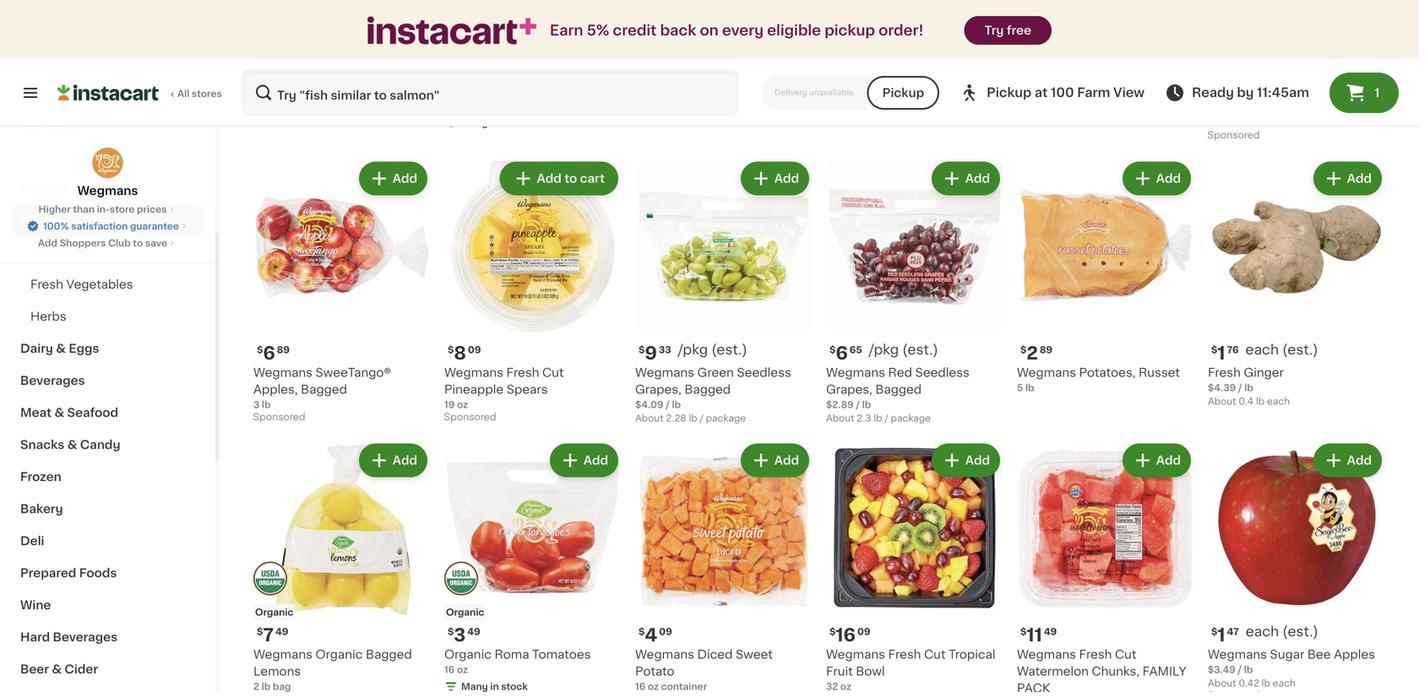 Task type: describe. For each thing, give the bounding box(es) containing it.
& for meat
[[54, 407, 64, 419]]

all
[[177, 89, 189, 98]]

higher than in-store prices link
[[38, 203, 177, 216]]

fresh fruits link
[[10, 237, 205, 269]]

89 for wegmans sweetango® apples, bagged
[[277, 346, 290, 355]]

wegmans fresh cut pineapple spears 19 oz
[[444, 367, 564, 410]]

09 for 8
[[468, 346, 481, 355]]

fresh up herbs at the top of the page
[[30, 279, 63, 291]]

bowl
[[856, 666, 885, 678]]

organic inside wegmans organic romaine hearts
[[1079, 68, 1126, 80]]

$ 4 59 for wegmans baby gold potatoes
[[830, 46, 863, 63]]

higher
[[38, 205, 71, 214]]

wegmans microwaveable asparagus tips
[[444, 68, 596, 97]]

49 for 3
[[467, 628, 480, 637]]

6 for organic green grapes seedless, bagged
[[263, 46, 275, 63]]

$1.76 each (estimated) element
[[1208, 343, 1385, 365]]

2 many from the top
[[461, 683, 488, 692]]

bagged inside organic green grapes seedless, bagged
[[314, 85, 360, 97]]

11
[[1027, 627, 1042, 645]]

29
[[467, 46, 480, 56]]

pack for watermelon
[[1017, 683, 1051, 693]]

1 for $ 1 76 each (est.)
[[1218, 345, 1225, 362]]

all stores link
[[57, 69, 223, 117]]

produce link
[[10, 204, 205, 237]]

(est.) for 9
[[711, 343, 747, 357]]

oz inside organic roma tomatoes 16 oz
[[457, 666, 468, 675]]

russet
[[1139, 367, 1180, 379]]

$ 4 09
[[639, 627, 672, 645]]

package for 9
[[706, 414, 746, 423]]

add for wegmans organic bagged lemons
[[393, 455, 417, 467]]

0 vertical spatial 2
[[1027, 345, 1038, 362]]

add button for wegmans potatoes, russet
[[1124, 163, 1189, 194]]

3 inside wegmans sweetango® apples, bagged 3 lb
[[253, 400, 260, 410]]

$ 11 49
[[1020, 627, 1057, 645]]

pack for pineapple
[[1208, 102, 1242, 114]]

bee
[[1308, 649, 1331, 661]]

organic inside wegmans organic bagged lemons 2 lb bag
[[316, 649, 363, 661]]

$ inside $ 1 47
[[1211, 628, 1218, 637]]

wegmans link
[[77, 147, 138, 199]]

$ for wegmans fresh cut pineapple spears
[[448, 346, 454, 355]]

49 for 11
[[1044, 628, 1057, 637]]

green for organic
[[304, 68, 340, 80]]

herbs link
[[10, 301, 205, 333]]

about inside wegmans sugar bee apples $3.49 / lb about 0.42 lb each
[[1208, 679, 1236, 688]]

lb inside wegmans sweetango® apples, bagged 3 lb
[[262, 400, 271, 410]]

meat & seafood
[[20, 407, 118, 419]]

tomatoes
[[532, 649, 591, 661]]

lemons,
[[697, 68, 748, 80]]

4 for wegmans diced sweet potato
[[645, 627, 657, 645]]

each inside fresh ginger $4.39 / lb about 0.4 lb each
[[1267, 397, 1290, 406]]

24
[[826, 101, 838, 111]]

2 inside wegmans organic bagged lemons 2 lb bag
[[253, 683, 259, 692]]

each right the 47
[[1246, 626, 1279, 639]]

produce
[[20, 215, 72, 226]]

add button for wegmans fresh cut tropical fruit bowl
[[933, 446, 999, 476]]

beer & cider link
[[10, 654, 205, 686]]

dairy & eggs
[[20, 343, 99, 355]]

organic inside organic green grapes seedless, bagged
[[253, 68, 301, 80]]

product group containing 9
[[635, 158, 813, 425]]

ready
[[1192, 87, 1234, 99]]

2 horizontal spatial sponsored badge image
[[1208, 131, 1259, 141]]

Search field
[[243, 71, 738, 115]]

wegmans for wegmans fresh cut tropical fruit bowl 32 oz
[[826, 649, 885, 661]]

each inside $ 1 76 each (est.)
[[1246, 343, 1279, 357]]

item badge image for 7
[[253, 562, 287, 596]]

earn
[[550, 23, 583, 38]]

ready by 11:45am
[[1192, 87, 1309, 99]]

about inside fresh ginger $4.39 / lb about 0.4 lb each
[[1208, 397, 1236, 406]]

76
[[1227, 346, 1239, 355]]

fresh inside wegmans fresh cut watermelon chunks, family pack
[[1079, 649, 1112, 661]]

frozen link
[[10, 461, 205, 493]]

$ for wegmans organic romaine hearts
[[1020, 46, 1027, 56]]

spears
[[507, 384, 548, 396]]

prices
[[137, 205, 167, 214]]

5 inside wegmans potatoes, russet 5 lb
[[1017, 384, 1023, 393]]

100% satisfaction guarantee
[[43, 222, 179, 231]]

product group containing 16
[[826, 441, 1004, 693]]

seafood
[[67, 407, 118, 419]]

prepared foods link
[[10, 558, 205, 590]]

$6.65 per package (estimated) element
[[826, 343, 1004, 365]]

wegmans for wegmans diced sweet potato 16 oz container
[[635, 649, 694, 661]]

wegmans fresh cut tropical fruit bowl 32 oz
[[826, 649, 996, 692]]

4 for wegmans organic romaine hearts
[[1027, 46, 1039, 63]]

add inside button
[[537, 173, 562, 185]]

seedless,
[[253, 85, 311, 97]]

$ 10 39
[[1211, 46, 1252, 63]]

diced
[[697, 649, 733, 661]]

2 many in stock from the top
[[461, 683, 528, 692]]

meat & seafood link
[[10, 397, 205, 429]]

$ for wegmans fresh cut pineapple spears, family pack
[[1211, 46, 1218, 56]]

fruit
[[826, 666, 853, 678]]

save
[[145, 239, 167, 248]]

club
[[108, 239, 131, 248]]

add for wegmans potatoes, russet
[[1156, 173, 1181, 185]]

add button for fresh ginger
[[1315, 163, 1380, 194]]

product group containing 11
[[1017, 441, 1195, 693]]

wegmans for wegmans red seedless grapes, bagged $2.89 / lb about 2.3 lb / package
[[826, 367, 885, 379]]

add shoppers club to save
[[38, 239, 167, 248]]

$ inside $ 9 33 /pkg (est.)
[[639, 346, 645, 355]]

(est.) inside $1.47 each (estimated) element
[[1283, 626, 1319, 639]]

lb inside wegmans organic bagged lemons 2 lb bag
[[262, 683, 271, 692]]

$ 6 65 /pkg (est.)
[[830, 343, 938, 362]]

add button for wegmans diced sweet potato
[[742, 446, 808, 476]]

pickup at 100 farm view
[[987, 87, 1145, 99]]

deli
[[20, 536, 44, 547]]

$ 5 19
[[639, 46, 669, 63]]

wegmans for wegmans fresh cut watermelon chunks, family pack
[[1017, 649, 1076, 661]]

39
[[1240, 46, 1252, 56]]

$ for wegmans fresh cut watermelon chunks, family pack
[[1020, 628, 1027, 637]]

16 inside organic roma tomatoes 16 oz
[[444, 666, 455, 675]]

candy
[[80, 439, 120, 451]]

potatoes
[[826, 85, 880, 97]]

on
[[700, 23, 719, 38]]

$ 9 33 /pkg (est.)
[[639, 343, 747, 362]]

wegmans potatoes, russet 5 lb
[[1017, 367, 1180, 393]]

wegmans fresh cut pineapple spears, family pack 32 oz
[[1208, 68, 1362, 128]]

wegmans for wegmans microwaveable asparagus tips
[[444, 68, 503, 80]]

hard beverages link
[[10, 622, 205, 654]]

wegmans sweetango® apples, bagged 3 lb
[[253, 367, 391, 410]]

add shoppers club to save link
[[38, 237, 177, 250]]

/ up 2.3 at the right of page
[[856, 400, 860, 410]]

organic roma tomatoes 16 oz
[[444, 649, 591, 675]]

family for spears,
[[1318, 85, 1362, 97]]

beer
[[20, 664, 49, 676]]

add button for organic roma tomatoes
[[551, 446, 617, 476]]

grapes, for 9
[[635, 384, 682, 396]]

lb up 2.28
[[672, 400, 681, 410]]

lb up 0.4
[[1245, 384, 1254, 393]]

instacart plus icon image
[[367, 16, 536, 44]]

0 horizontal spatial to
[[133, 239, 143, 248]]

beverages inside "link"
[[20, 375, 85, 387]]

fresh inside wegmans fresh cut tropical fruit bowl 32 oz
[[888, 649, 921, 661]]

2.28
[[666, 414, 687, 423]]

4 for wegmans baby gold potatoes
[[836, 46, 848, 63]]

tropical
[[949, 649, 996, 661]]

product group containing 8
[[444, 158, 622, 427]]

add for organic roma tomatoes
[[584, 455, 608, 467]]

& for beer
[[52, 664, 62, 676]]

wegmans baby gold potatoes 24 oz bag
[[826, 68, 951, 111]]

lb right 0.42
[[1262, 679, 1270, 688]]

product group containing 4
[[635, 441, 813, 693]]

chunks,
[[1092, 666, 1140, 678]]

free
[[1007, 24, 1032, 36]]

add for wegmans diced sweet potato
[[774, 455, 799, 467]]

59 for wegmans baby gold potatoes
[[850, 46, 863, 56]]

herbs
[[30, 311, 66, 323]]

19 inside the wegmans fresh cut pineapple spears 19 oz
[[444, 400, 455, 410]]

/ inside wegmans sugar bee apples $3.49 / lb about 0.42 lb each
[[1238, 666, 1242, 675]]

6 inside "$ 6 65 /pkg (est.)"
[[836, 345, 848, 362]]

earn 5% credit back on every eligible pickup order!
[[550, 23, 924, 38]]

spears,
[[1270, 85, 1315, 97]]

package for 6
[[891, 414, 931, 423]]

wegmans for wegmans organic bagged lemons 2 lb bag
[[253, 649, 313, 661]]

wegmans for wegmans organic romaine hearts
[[1017, 68, 1076, 80]]

bag for 4
[[854, 101, 872, 111]]

$ for wegmans fresh cut tropical fruit bowl
[[830, 628, 836, 637]]

fresh ginger $4.39 / lb about 0.4 lb each
[[1208, 367, 1290, 406]]

each inside wegmans sugar bee apples $3.49 / lb about 0.42 lb each
[[1273, 679, 1296, 688]]

hearts
[[1017, 85, 1057, 97]]

add to cart
[[537, 173, 605, 185]]

1 many in stock from the top
[[461, 118, 528, 128]]

0.4
[[1239, 397, 1254, 406]]

$ 16 09
[[830, 627, 871, 645]]

32 inside wegmans fresh cut pineapple spears, family pack 32 oz
[[1208, 118, 1220, 128]]

snacks
[[20, 439, 64, 451]]

(est.) for 1
[[1282, 343, 1318, 357]]

19 inside $ 5 19
[[658, 46, 669, 56]]

cut for 16
[[924, 649, 946, 661]]

grapes, for 6
[[826, 384, 872, 396]]

each (est.)
[[1246, 626, 1319, 639]]

fresh inside fresh ginger $4.39 / lb about 0.4 lb each
[[1208, 367, 1241, 379]]

add button for wegmans red seedless grapes, bagged
[[933, 163, 999, 194]]

about inside wegmans green seedless grapes, bagged $4.09 / lb about 2.28 lb / package
[[635, 414, 664, 423]]

instacart logo image
[[57, 83, 159, 103]]

& for dairy
[[56, 343, 66, 355]]

$1.47 each (estimated) element
[[1208, 625, 1385, 647]]

add for wegmans green seedless grapes, bagged
[[774, 173, 799, 185]]

65
[[850, 346, 862, 355]]

stores
[[192, 89, 222, 98]]

product group containing 2
[[1017, 158, 1195, 395]]

wegmans sugar bee apples $3.49 / lb about 0.42 lb each
[[1208, 649, 1375, 688]]

47
[[1227, 628, 1239, 637]]

wegmans for wegmans fresh cut pineapple spears 19 oz
[[444, 367, 503, 379]]

sweet
[[736, 649, 773, 661]]

bagged inside wegmans organic bagged lemons 2 lb bag
[[366, 649, 412, 661]]

bag for 7
[[273, 683, 291, 692]]

asparagus
[[444, 85, 507, 97]]

add for wegmans fresh cut watermelon chunks, family pack
[[1156, 455, 1181, 467]]

sponsored badge image for 6
[[253, 413, 305, 423]]

wegmans for wegmans baby gold potatoes 24 oz bag
[[826, 68, 885, 80]]

1 many from the top
[[461, 118, 488, 128]]

/pkg for 6
[[869, 343, 899, 357]]

pineapple for 10
[[1208, 85, 1267, 97]]

fresh vegetables
[[30, 279, 133, 291]]

seedless for 6
[[915, 367, 970, 379]]

wegmans green seedless grapes, bagged $4.09 / lb about 2.28 lb / package
[[635, 367, 791, 423]]

organic inside organic roma tomatoes 16 oz
[[444, 649, 492, 661]]



Task type: locate. For each thing, give the bounding box(es) containing it.
1 horizontal spatial 5
[[1017, 384, 1023, 393]]

wegmans inside wegmans diced sweet potato 16 oz container
[[635, 649, 694, 661]]

0 horizontal spatial 16
[[444, 666, 455, 675]]

package inside the 'wegmans red seedless grapes, bagged $2.89 / lb about 2.3 lb / package'
[[891, 414, 931, 423]]

1 horizontal spatial 49
[[467, 628, 480, 637]]

1 vertical spatial many in stock
[[461, 683, 528, 692]]

2 /pkg from the left
[[869, 343, 899, 357]]

1 horizontal spatial 16
[[635, 683, 646, 692]]

None search field
[[242, 69, 739, 117]]

$ inside $ 3 29
[[448, 46, 454, 56]]

0 vertical spatial to
[[564, 173, 577, 185]]

5 down $ 2 89
[[1017, 384, 1023, 393]]

lb right 2.28
[[689, 414, 697, 423]]

1 vertical spatial 1
[[1218, 345, 1225, 362]]

16 down potato
[[635, 683, 646, 692]]

fresh down 100%
[[30, 247, 63, 259]]

dairy & eggs link
[[10, 333, 205, 365]]

2 vertical spatial 1
[[1218, 627, 1225, 645]]

$ 4 59 down free
[[1020, 46, 1054, 63]]

1 59 from the left
[[850, 46, 863, 56]]

about down $2.89
[[826, 414, 855, 423]]

$ inside the $ 7 49
[[257, 628, 263, 637]]

cut up spears
[[542, 367, 564, 379]]

59 down pickup
[[850, 46, 863, 56]]

09
[[468, 346, 481, 355], [659, 628, 672, 637], [857, 628, 871, 637]]

/pkg right 33
[[678, 343, 708, 357]]

wegmans inside wegmans potatoes, russet 5 lb
[[1017, 367, 1076, 379]]

1 vertical spatial pineapple
[[444, 384, 504, 396]]

$ inside $ 2 89
[[1020, 346, 1027, 355]]

(est.) up the ginger
[[1282, 343, 1318, 357]]

49 right 7
[[275, 628, 288, 637]]

wegmans inside wegmans sweetango® apples, bagged 3 lb
[[253, 367, 313, 379]]

1 horizontal spatial 4
[[836, 46, 848, 63]]

/ right 2.3 at the right of page
[[885, 414, 889, 423]]

microwaveable
[[506, 68, 596, 80]]

pickup inside popup button
[[987, 87, 1032, 99]]

0 vertical spatial bag
[[854, 101, 872, 111]]

oz inside wegmans diced sweet potato 16 oz container
[[648, 683, 659, 692]]

& left candy
[[67, 439, 77, 451]]

3 for organic roma tomatoes
[[454, 627, 466, 645]]

lb up 0.42
[[1244, 666, 1253, 675]]

1 horizontal spatial item badge image
[[444, 562, 478, 596]]

bagged inside wegmans green seedless grapes, bagged $4.09 / lb about 2.28 lb / package
[[685, 384, 731, 396]]

beverages link
[[10, 365, 205, 397]]

$ for wegmans microwaveable asparagus tips
[[448, 46, 454, 56]]

2 vertical spatial 16
[[635, 683, 646, 692]]

1 horizontal spatial 2
[[1027, 345, 1038, 362]]

wegmans organic romaine hearts
[[1017, 68, 1182, 97]]

1 vertical spatial 32
[[826, 683, 838, 692]]

1 horizontal spatial /pkg
[[869, 343, 899, 357]]

1 vertical spatial many
[[461, 683, 488, 692]]

family for chunks,
[[1143, 666, 1186, 678]]

wegmans for wegmans lemons, bagged
[[635, 68, 694, 80]]

10
[[1218, 46, 1238, 63]]

3 49 from the left
[[1044, 628, 1057, 637]]

hard beverages
[[20, 632, 118, 644]]

pack
[[1208, 102, 1242, 114], [1017, 683, 1051, 693]]

0 horizontal spatial pickup
[[882, 87, 924, 99]]

at
[[1035, 87, 1048, 99]]

49 up organic roma tomatoes 16 oz
[[467, 628, 480, 637]]

09 up bowl
[[857, 628, 871, 637]]

2 horizontal spatial 09
[[857, 628, 871, 637]]

wegmans for wegmans sweetango® apples, bagged 3 lb
[[253, 367, 313, 379]]

wegmans down 33
[[635, 367, 694, 379]]

wegmans red seedless grapes, bagged $2.89 / lb about 2.3 lb / package
[[826, 367, 970, 423]]

lb up 2.3 at the right of page
[[862, 400, 871, 410]]

$ 6 89
[[257, 46, 290, 63], [257, 345, 290, 362]]

$ for wegmans sweetango® apples, bagged
[[257, 346, 263, 355]]

to left cart
[[564, 173, 577, 185]]

green left grapes
[[304, 68, 340, 80]]

1 in from the top
[[490, 118, 499, 128]]

8
[[454, 345, 466, 362]]

4 down pickup
[[836, 46, 848, 63]]

09 inside $ 4 09
[[659, 628, 672, 637]]

0 horizontal spatial 32
[[826, 683, 838, 692]]

wegmans down $ 8 09
[[444, 367, 503, 379]]

2 horizontal spatial 16
[[836, 627, 856, 645]]

2 item badge image from the left
[[444, 562, 478, 596]]

item badge image up 7
[[253, 562, 287, 596]]

wegmans for wegmans fresh cut pineapple spears, family pack 32 oz
[[1208, 68, 1267, 80]]

$ inside $ 5 19
[[639, 46, 645, 56]]

89 up apples,
[[277, 346, 290, 355]]

/ up 0.42
[[1238, 666, 1242, 675]]

about down $4.09
[[635, 414, 664, 423]]

meat
[[20, 407, 52, 419]]

1 vertical spatial in
[[490, 683, 499, 692]]

$ inside $ 1 76 each (est.)
[[1211, 346, 1218, 355]]

wegmans inside wegmans green seedless grapes, bagged $4.09 / lb about 2.28 lb / package
[[635, 367, 694, 379]]

$2.89
[[826, 400, 854, 410]]

(est.) inside $ 1 76 each (est.)
[[1282, 343, 1318, 357]]

$ for wegmans lemons, bagged
[[639, 46, 645, 56]]

package inside wegmans green seedless grapes, bagged $4.09 / lb about 2.28 lb / package
[[706, 414, 746, 423]]

product group containing 7
[[253, 441, 431, 693]]

0 horizontal spatial /pkg
[[678, 343, 708, 357]]

$ for wegmans baby gold potatoes
[[830, 46, 836, 56]]

/ inside fresh ginger $4.39 / lb about 0.4 lb each
[[1238, 384, 1242, 393]]

green down $9.33 per package (estimated) element
[[697, 367, 734, 379]]

fresh up the $4.39
[[1208, 367, 1241, 379]]

wegmans inside the 'wegmans red seedless grapes, bagged $2.89 / lb about 2.3 lb / package'
[[826, 367, 885, 379]]

wine
[[20, 600, 51, 612]]

0 vertical spatial 19
[[658, 46, 669, 56]]

16 inside wegmans diced sweet potato 16 oz container
[[635, 683, 646, 692]]

wegmans up ready by 11:45am link
[[1208, 68, 1267, 80]]

5%
[[587, 23, 609, 38]]

wegmans inside wegmans fresh cut tropical fruit bowl 32 oz
[[826, 649, 885, 661]]

/pkg inside $ 9 33 /pkg (est.)
[[678, 343, 708, 357]]

89 up wegmans potatoes, russet 5 lb
[[1040, 346, 1053, 355]]

back
[[660, 23, 696, 38]]

wegmans for wegmans green seedless grapes, bagged $4.09 / lb about 2.28 lb / package
[[635, 367, 694, 379]]

1 vertical spatial beverages
[[53, 632, 118, 644]]

$ for wegmans diced sweet potato
[[639, 628, 645, 637]]

0 horizontal spatial 2
[[253, 683, 259, 692]]

seedless for 9
[[737, 367, 791, 379]]

container
[[661, 683, 707, 692]]

1 vertical spatial $ 6 89
[[257, 345, 290, 362]]

bagged inside the 'wegmans red seedless grapes, bagged $2.89 / lb about 2.3 lb / package'
[[875, 384, 922, 396]]

1 horizontal spatial family
[[1318, 85, 1362, 97]]

item badge image for 3
[[444, 562, 478, 596]]

& right the beer
[[52, 664, 62, 676]]

3 down apples,
[[253, 400, 260, 410]]

product group
[[1208, 0, 1385, 145], [253, 158, 431, 427], [444, 158, 622, 427], [635, 158, 813, 425], [826, 158, 1004, 425], [1017, 158, 1195, 395], [1208, 158, 1385, 408], [253, 441, 431, 693], [444, 441, 622, 693], [635, 441, 813, 693], [826, 441, 1004, 693], [1017, 441, 1195, 693], [1208, 441, 1385, 693]]

19 down 8
[[444, 400, 455, 410]]

higher than in-store prices
[[38, 205, 167, 214]]

2.3
[[857, 414, 871, 423]]

apples
[[1334, 649, 1375, 661]]

wegmans for wegmans sugar bee apples $3.49 / lb about 0.42 lb each
[[1208, 649, 1267, 661]]

1 horizontal spatial pack
[[1208, 102, 1242, 114]]

pack down ready
[[1208, 102, 1242, 114]]

0 vertical spatial in
[[490, 118, 499, 128]]

1 item badge image from the left
[[253, 562, 287, 596]]

0 horizontal spatial 19
[[444, 400, 455, 410]]

0 horizontal spatial pineapple
[[444, 384, 504, 396]]

1 vertical spatial 2
[[253, 683, 259, 692]]

lemons
[[253, 666, 301, 678]]

$ inside $ 16 09
[[830, 628, 836, 637]]

1 horizontal spatial 59
[[1041, 46, 1054, 56]]

add button for wegmans green seedless grapes, bagged
[[742, 163, 808, 194]]

cut up spears,
[[1306, 68, 1328, 80]]

$ inside "$ 6 65 /pkg (est.)"
[[830, 346, 836, 355]]

all stores
[[177, 89, 222, 98]]

each down the ginger
[[1267, 397, 1290, 406]]

$ 6 89 for organic green grapes seedless, bagged
[[257, 46, 290, 63]]

fresh vegetables link
[[10, 269, 205, 301]]

1 vertical spatial green
[[697, 367, 734, 379]]

32 down fruit
[[826, 683, 838, 692]]

/pkg inside "$ 6 65 /pkg (est.)"
[[869, 343, 899, 357]]

1 vertical spatial family
[[1143, 666, 1186, 678]]

1 vertical spatial to
[[133, 239, 143, 248]]

/ up 0.4
[[1238, 384, 1242, 393]]

$9.33 per package (estimated) element
[[635, 343, 813, 365]]

1 button
[[1330, 73, 1399, 113]]

oz inside the wegmans fresh cut pineapple spears 19 oz
[[457, 400, 468, 410]]

1 horizontal spatial green
[[697, 367, 734, 379]]

09 right 8
[[468, 346, 481, 355]]

0 vertical spatial 5
[[645, 46, 657, 63]]

1 $ 6 89 from the top
[[257, 46, 290, 63]]

lb down $ 2 89
[[1026, 384, 1034, 393]]

3 inside product group
[[454, 627, 466, 645]]

pack inside wegmans fresh cut watermelon chunks, family pack
[[1017, 683, 1051, 693]]

$ up fruit
[[830, 628, 836, 637]]

5 down credit
[[645, 46, 657, 63]]

watermelon
[[1017, 666, 1089, 678]]

$ left '39'
[[1211, 46, 1218, 56]]

pineapple down $ 8 09
[[444, 384, 504, 396]]

2 in from the top
[[490, 683, 499, 692]]

0 vertical spatial $ 6 89
[[257, 46, 290, 63]]

9
[[645, 345, 657, 362]]

$ 7 49
[[257, 627, 288, 645]]

romaine
[[1129, 68, 1182, 80]]

wegmans up watermelon
[[1017, 649, 1076, 661]]

0 vertical spatial pineapple
[[1208, 85, 1267, 97]]

0 vertical spatial many in stock
[[461, 118, 528, 128]]

pineapple inside the wegmans fresh cut pineapple spears 19 oz
[[444, 384, 504, 396]]

pineapple for 8
[[444, 384, 504, 396]]

1 horizontal spatial package
[[891, 414, 931, 423]]

service type group
[[761, 76, 940, 110]]

$4.39
[[1208, 384, 1236, 393]]

fruits
[[66, 247, 100, 259]]

each
[[1246, 343, 1279, 357], [1267, 397, 1290, 406], [1246, 626, 1279, 639], [1273, 679, 1296, 688]]

2 vertical spatial 3
[[454, 627, 466, 645]]

7
[[263, 627, 274, 645]]

beverages up cider
[[53, 632, 118, 644]]

/ right 2.28
[[700, 414, 704, 423]]

cut inside wegmans fresh cut pineapple spears, family pack 32 oz
[[1306, 68, 1328, 80]]

lb right 0.4
[[1256, 397, 1265, 406]]

bag inside wegmans baby gold potatoes 24 oz bag
[[854, 101, 872, 111]]

farm
[[1077, 87, 1110, 99]]

1 horizontal spatial 19
[[658, 46, 669, 56]]

bagged inside wegmans sweetango® apples, bagged 3 lb
[[301, 384, 347, 396]]

$ 2 89
[[1020, 345, 1053, 362]]

0 vertical spatial 3
[[454, 46, 466, 63]]

add for fresh ginger
[[1347, 173, 1372, 185]]

bag inside wegmans organic bagged lemons 2 lb bag
[[273, 683, 291, 692]]

16 down $ 3 49 at the left bottom of page
[[444, 666, 455, 675]]

to inside button
[[564, 173, 577, 185]]

49 inside $ 11 49
[[1044, 628, 1057, 637]]

$ left 33
[[639, 346, 645, 355]]

about inside the 'wegmans red seedless grapes, bagged $2.89 / lb about 2.3 lb / package'
[[826, 414, 855, 423]]

about down the $4.39
[[1208, 397, 1236, 406]]

wegmans inside wegmans organic bagged lemons 2 lb bag
[[253, 649, 313, 661]]

to left save at the top left
[[133, 239, 143, 248]]

6 up apples,
[[263, 345, 275, 362]]

add for wegmans red seedless grapes, bagged
[[965, 173, 990, 185]]

0 vertical spatial many
[[461, 118, 488, 128]]

1 vertical spatial 16
[[444, 666, 455, 675]]

wegmans inside wegmans fresh cut pineapple spears, family pack 32 oz
[[1208, 68, 1267, 80]]

1 for $ 1 47
[[1218, 627, 1225, 645]]

pickup inside button
[[882, 87, 924, 99]]

wegmans inside wegmans sugar bee apples $3.49 / lb about 0.42 lb each
[[1208, 649, 1267, 661]]

0 horizontal spatial 59
[[850, 46, 863, 56]]

1 inside $ 1 76 each (est.)
[[1218, 345, 1225, 362]]

2 package from the left
[[891, 414, 931, 423]]

0 horizontal spatial seedless
[[737, 367, 791, 379]]

recipes
[[20, 182, 70, 194]]

1 /pkg from the left
[[678, 343, 708, 357]]

1 horizontal spatial $ 4 59
[[1020, 46, 1054, 63]]

item badge image
[[253, 562, 287, 596], [444, 562, 478, 596]]

$ up wegmans potatoes, russet 5 lb
[[1020, 346, 1027, 355]]

6 for wegmans sweetango® apples, bagged
[[263, 345, 275, 362]]

grapes, up $2.89
[[826, 384, 872, 396]]

(est.) for 6
[[902, 343, 938, 357]]

1 vertical spatial stock
[[501, 683, 528, 692]]

0 vertical spatial 16
[[836, 627, 856, 645]]

oz down potato
[[648, 683, 659, 692]]

store
[[110, 205, 135, 214]]

(est.) inside $ 9 33 /pkg (est.)
[[711, 343, 747, 357]]

49 for 7
[[275, 628, 288, 637]]

1 vertical spatial 3
[[253, 400, 260, 410]]

$ up potato
[[639, 628, 645, 637]]

0 horizontal spatial green
[[304, 68, 340, 80]]

pickup for pickup
[[882, 87, 924, 99]]

many in stock down search field in the top of the page
[[461, 118, 528, 128]]

11:45am
[[1257, 87, 1309, 99]]

0 vertical spatial stock
[[501, 118, 528, 128]]

wegmans up apples,
[[253, 367, 313, 379]]

2 down lemons
[[253, 683, 259, 692]]

product group containing 3
[[444, 441, 622, 693]]

every
[[722, 23, 764, 38]]

oz
[[841, 101, 852, 111], [1222, 118, 1233, 128], [457, 400, 468, 410], [457, 666, 468, 675], [648, 683, 659, 692], [840, 683, 851, 692]]

1 seedless from the left
[[737, 367, 791, 379]]

$ inside $ 10 39
[[1211, 46, 1218, 56]]

sponsored badge image for 8
[[444, 413, 495, 423]]

1 inside button
[[1375, 87, 1380, 99]]

pickup at 100 farm view button
[[960, 69, 1145, 117]]

dairy
[[20, 343, 53, 355]]

& for snacks
[[67, 439, 77, 451]]

16 up fruit
[[836, 627, 856, 645]]

satisfaction
[[71, 222, 128, 231]]

$ 6 89 for wegmans sweetango® apples, bagged
[[257, 345, 290, 362]]

item badge image up $ 3 49 at the left bottom of page
[[444, 562, 478, 596]]

1 vertical spatial pack
[[1017, 683, 1051, 693]]

2 seedless from the left
[[915, 367, 970, 379]]

wegmans up lemons
[[253, 649, 313, 661]]

each up the ginger
[[1246, 343, 1279, 357]]

bag
[[854, 101, 872, 111], [273, 683, 291, 692]]

1 horizontal spatial grapes,
[[826, 384, 872, 396]]

1 grapes, from the left
[[635, 384, 682, 396]]

1 vertical spatial 19
[[444, 400, 455, 410]]

cut inside wegmans fresh cut tropical fruit bowl 32 oz
[[924, 649, 946, 661]]

about
[[1208, 397, 1236, 406], [635, 414, 664, 423], [826, 414, 855, 423], [1208, 679, 1236, 688]]

green inside wegmans green seedless grapes, bagged $4.09 / lb about 2.28 lb / package
[[697, 367, 734, 379]]

0 horizontal spatial bag
[[273, 683, 291, 692]]

sponsored badge image down the wegmans fresh cut pineapple spears 19 oz
[[444, 413, 495, 423]]

pickup left at
[[987, 87, 1032, 99]]

grapes, up $4.09
[[635, 384, 682, 396]]

$ for organic roma tomatoes
[[448, 628, 454, 637]]

2 59 from the left
[[1041, 46, 1054, 56]]

1 vertical spatial 5
[[1017, 384, 1023, 393]]

$ up the wegmans fresh cut pineapple spears 19 oz
[[448, 346, 454, 355]]

wegmans inside wegmans microwaveable asparagus tips
[[444, 68, 503, 80]]

0 horizontal spatial sponsored badge image
[[253, 413, 305, 423]]

beverages down dairy & eggs
[[20, 375, 85, 387]]

0 horizontal spatial grapes,
[[635, 384, 682, 396]]

$ up lemons
[[257, 628, 263, 637]]

/pkg
[[678, 343, 708, 357], [869, 343, 899, 357]]

sponsored badge image
[[1208, 131, 1259, 141], [253, 413, 305, 423], [444, 413, 495, 423]]

0 vertical spatial beverages
[[20, 375, 85, 387]]

$ for wegmans potatoes, russet
[[1020, 346, 1027, 355]]

09 inside $ 8 09
[[468, 346, 481, 355]]

1 horizontal spatial pineapple
[[1208, 85, 1267, 97]]

$ for organic green grapes seedless, bagged
[[257, 46, 263, 56]]

lb right 2.3 at the right of page
[[874, 414, 882, 423]]

prepared
[[20, 568, 76, 580]]

family inside wegmans fresh cut watermelon chunks, family pack
[[1143, 666, 1186, 678]]

pack inside wegmans fresh cut pineapple spears, family pack 32 oz
[[1208, 102, 1242, 114]]

0 horizontal spatial package
[[706, 414, 746, 423]]

3 for wegmans microwaveable asparagus tips
[[454, 46, 466, 63]]

lb inside wegmans potatoes, russet 5 lb
[[1026, 384, 1034, 393]]

wegmans up asparagus
[[444, 68, 503, 80]]

view
[[1113, 87, 1145, 99]]

0 horizontal spatial 09
[[468, 346, 481, 355]]

many in stock
[[461, 118, 528, 128], [461, 683, 528, 692]]

2 $ 4 59 from the left
[[1020, 46, 1054, 63]]

stock down tips
[[501, 118, 528, 128]]

49 inside the $ 7 49
[[275, 628, 288, 637]]

0 vertical spatial 1
[[1375, 87, 1380, 99]]

$ for wegmans organic bagged lemons
[[257, 628, 263, 637]]

49 inside $ 3 49
[[467, 628, 480, 637]]

cut for 10
[[1306, 68, 1328, 80]]

/ up 2.28
[[666, 400, 670, 410]]

add for wegmans fresh cut tropical fruit bowl
[[965, 455, 990, 467]]

grapes, inside the 'wegmans red seedless grapes, bagged $2.89 / lb about 2.3 lb / package'
[[826, 384, 872, 396]]

baby
[[888, 68, 919, 80]]

try free
[[985, 24, 1032, 36]]

fresh up chunks,
[[1079, 649, 1112, 661]]

in-
[[97, 205, 110, 214]]

0 horizontal spatial family
[[1143, 666, 1186, 678]]

eggs
[[69, 343, 99, 355]]

2 horizontal spatial 49
[[1044, 628, 1057, 637]]

$ 6 89 up apples,
[[257, 345, 290, 362]]

oz inside wegmans baby gold potatoes 24 oz bag
[[841, 101, 852, 111]]

organic
[[1019, 27, 1057, 36], [253, 68, 301, 80], [1079, 68, 1126, 80], [255, 608, 293, 618], [446, 608, 484, 618], [316, 649, 363, 661], [444, 649, 492, 661]]

0 horizontal spatial item badge image
[[253, 562, 287, 596]]

oz inside wegmans fresh cut pineapple spears, family pack 32 oz
[[1222, 118, 1233, 128]]

add button for wegmans organic bagged lemons
[[361, 446, 426, 476]]

2 stock from the top
[[501, 683, 528, 692]]

(est.) inside "$ 6 65 /pkg (est.)"
[[902, 343, 938, 357]]

fresh inside wegmans fresh cut pineapple spears, family pack 32 oz
[[1270, 68, 1303, 80]]

2 $ 6 89 from the top
[[257, 345, 290, 362]]

$ 3 49
[[448, 627, 480, 645]]

/
[[1238, 384, 1242, 393], [666, 400, 670, 410], [856, 400, 860, 410], [700, 414, 704, 423], [885, 414, 889, 423], [1238, 666, 1242, 675]]

cut for 8
[[542, 367, 564, 379]]

$ up watermelon
[[1020, 628, 1027, 637]]

potatoes,
[[1079, 367, 1136, 379]]

19
[[658, 46, 669, 56], [444, 400, 455, 410]]

wegmans inside wegmans organic romaine hearts
[[1017, 68, 1076, 80]]

0 vertical spatial pack
[[1208, 102, 1242, 114]]

0 vertical spatial green
[[304, 68, 340, 80]]

wegmans down $ 2 89
[[1017, 367, 1076, 379]]

wegmans organic bagged lemons 2 lb bag
[[253, 649, 412, 692]]

snacks & candy
[[20, 439, 120, 451]]

roma
[[495, 649, 529, 661]]

1 horizontal spatial seedless
[[915, 367, 970, 379]]

1 49 from the left
[[275, 628, 288, 637]]

wegmans inside wegmans fresh cut watermelon chunks, family pack
[[1017, 649, 1076, 661]]

cut left tropical
[[924, 649, 946, 661]]

wegmans
[[444, 68, 503, 80], [635, 68, 694, 80], [826, 68, 885, 80], [1017, 68, 1076, 80], [1208, 68, 1267, 80], [77, 185, 138, 197], [253, 367, 313, 379], [444, 367, 503, 379], [635, 367, 694, 379], [826, 367, 885, 379], [1017, 367, 1076, 379], [253, 649, 313, 661], [635, 649, 694, 661], [826, 649, 885, 661], [1017, 649, 1076, 661], [1208, 649, 1267, 661]]

89 for wegmans potatoes, russet
[[1040, 346, 1053, 355]]

wine link
[[10, 590, 205, 622]]

stock inside product group
[[501, 683, 528, 692]]

wegmans for wegmans potatoes, russet 5 lb
[[1017, 367, 1076, 379]]

09 for 16
[[857, 628, 871, 637]]

2 grapes, from the left
[[826, 384, 872, 396]]

$ 3 29
[[448, 46, 480, 63]]

$ down "instacart plus icon"
[[448, 46, 454, 56]]

add button for wegmans fresh cut watermelon chunks, family pack
[[1124, 446, 1189, 476]]

1 horizontal spatial bag
[[854, 101, 872, 111]]

wegmans logo image
[[92, 147, 124, 179]]

1 horizontal spatial 32
[[1208, 118, 1220, 128]]

0 vertical spatial 32
[[1208, 118, 1220, 128]]

wegmans for wegmans
[[77, 185, 138, 197]]

0 vertical spatial family
[[1318, 85, 1362, 97]]

wegmans up $3.49
[[1208, 649, 1267, 661]]

89 for organic green grapes seedless, bagged
[[277, 46, 290, 56]]

bakery
[[20, 503, 63, 515]]

2 49 from the left
[[467, 628, 480, 637]]

lb down apples,
[[262, 400, 271, 410]]

09 for 4
[[659, 628, 672, 637]]

cut inside wegmans fresh cut watermelon chunks, family pack
[[1115, 649, 1137, 661]]

1 horizontal spatial to
[[564, 173, 577, 185]]

1 horizontal spatial 09
[[659, 628, 672, 637]]

seedless inside the 'wegmans red seedless grapes, bagged $2.89 / lb about 2.3 lb / package'
[[915, 367, 970, 379]]

1 vertical spatial bag
[[273, 683, 291, 692]]

0 horizontal spatial 49
[[275, 628, 288, 637]]

(est.) up 'sugar'
[[1283, 626, 1319, 639]]

pickup for pickup at 100 farm view
[[987, 87, 1032, 99]]

recipes link
[[10, 172, 205, 204]]

family inside wegmans fresh cut pineapple spears, family pack 32 oz
[[1318, 85, 1362, 97]]

1 horizontal spatial pickup
[[987, 87, 1032, 99]]

$ 4 59 for wegmans organic romaine hearts
[[1020, 46, 1054, 63]]

green for wegmans
[[697, 367, 734, 379]]

16
[[836, 627, 856, 645], [444, 666, 455, 675], [635, 683, 646, 692]]

each down 'sugar'
[[1273, 679, 1296, 688]]

0 horizontal spatial $ 4 59
[[830, 46, 863, 63]]

add button
[[361, 163, 426, 194], [742, 163, 808, 194], [933, 163, 999, 194], [1124, 163, 1189, 194], [1315, 163, 1380, 194], [361, 446, 426, 476], [551, 446, 617, 476], [742, 446, 808, 476], [933, 446, 999, 476], [1124, 446, 1189, 476], [1315, 446, 1380, 476]]

organic green grapes seedless, bagged
[[253, 68, 386, 97]]

$ up organic roma tomatoes 16 oz
[[448, 628, 454, 637]]

foods
[[79, 568, 117, 580]]

0 horizontal spatial 5
[[645, 46, 657, 63]]

order!
[[879, 23, 924, 38]]

family
[[1318, 85, 1362, 97], [1143, 666, 1186, 678]]

stock
[[501, 118, 528, 128], [501, 683, 528, 692]]

bag down lemons
[[273, 683, 291, 692]]

oz inside wegmans fresh cut tropical fruit bowl 32 oz
[[840, 683, 851, 692]]

fresh inside the wegmans fresh cut pineapple spears 19 oz
[[506, 367, 539, 379]]

0 horizontal spatial pack
[[1017, 683, 1051, 693]]

bakery link
[[10, 493, 205, 525]]

gold
[[922, 68, 951, 80]]

09 up potato
[[659, 628, 672, 637]]

many down asparagus
[[461, 118, 488, 128]]

1 stock from the top
[[501, 118, 528, 128]]

19 down back
[[658, 46, 669, 56]]

1 package from the left
[[706, 414, 746, 423]]

lists
[[47, 122, 76, 134]]

1 $ 4 59 from the left
[[830, 46, 863, 63]]

cut inside the wegmans fresh cut pineapple spears 19 oz
[[542, 367, 564, 379]]

stock down organic roma tomatoes 16 oz
[[501, 683, 528, 692]]

1 horizontal spatial sponsored badge image
[[444, 413, 495, 423]]

pack down watermelon
[[1017, 683, 1051, 693]]

product group containing 10
[[1208, 0, 1385, 145]]

$ 6 89 up the seedless, on the top left of the page
[[257, 46, 290, 63]]

$ inside $ 3 49
[[448, 628, 454, 637]]

32 inside wegmans fresh cut tropical fruit bowl 32 oz
[[826, 683, 838, 692]]

package right 2.28
[[706, 414, 746, 423]]

wegmans up the higher than in-store prices "link"
[[77, 185, 138, 197]]

$ down free
[[1020, 46, 1027, 56]]

2 horizontal spatial 4
[[1027, 46, 1039, 63]]

bagged
[[751, 68, 797, 80], [314, 85, 360, 97], [301, 384, 347, 396], [685, 384, 731, 396], [875, 384, 922, 396], [366, 649, 412, 661]]

0 horizontal spatial 4
[[645, 627, 657, 645]]

hard
[[20, 632, 50, 644]]

/pkg for 9
[[678, 343, 708, 357]]

59 for wegmans organic romaine hearts
[[1041, 46, 1054, 56]]

seedless inside wegmans green seedless grapes, bagged $4.09 / lb about 2.28 lb / package
[[737, 367, 791, 379]]

wegmans inside wegmans baby gold potatoes 24 oz bag
[[826, 68, 885, 80]]

fresh up spears
[[506, 367, 539, 379]]

09 inside $ 16 09
[[857, 628, 871, 637]]

$ inside $ 4 09
[[639, 628, 645, 637]]



Task type: vqa. For each thing, say whether or not it's contained in the screenshot.
the top $ 6 89
yes



